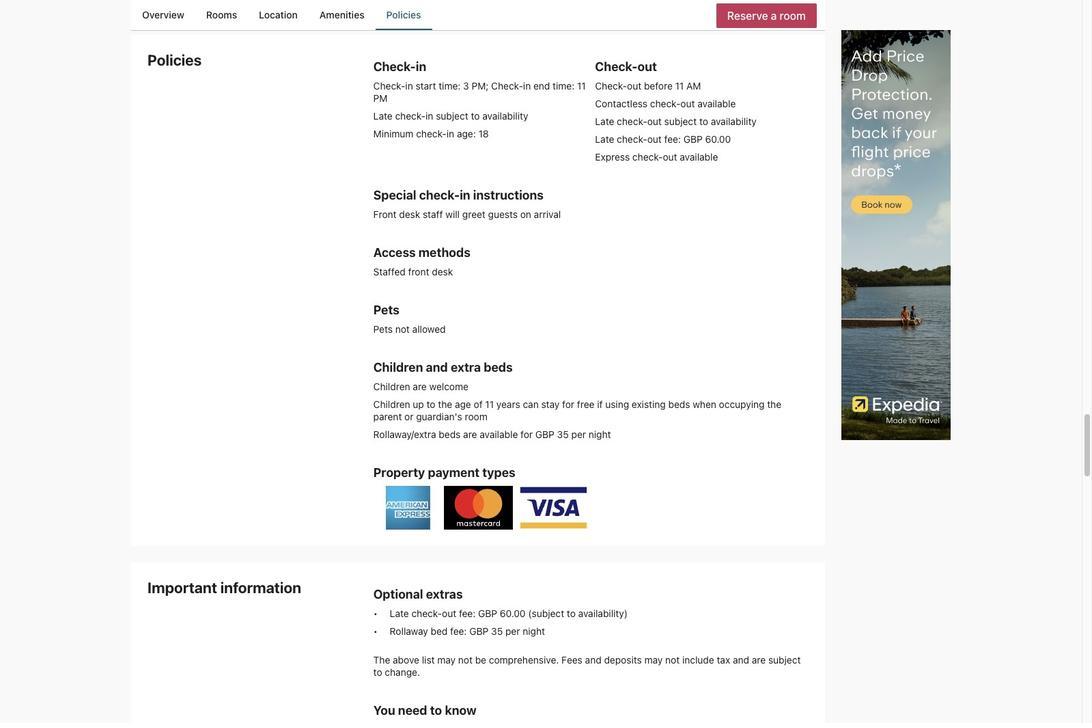 Task type: locate. For each thing, give the bounding box(es) containing it.
beds down guardian's
[[439, 429, 461, 440]]

rollaway bed fee: gbp 35 per night
[[390, 625, 545, 637]]

not left allowed
[[396, 323, 410, 335]]

out inside list item
[[442, 608, 457, 619]]

35
[[558, 429, 569, 440], [492, 625, 503, 637]]

2 horizontal spatial subject
[[769, 654, 801, 666]]

35 inside children and extra beds children are welcome children up to the age of 11 years can stay for free if using existing beds when occupying the parent or guardian's room rollaway/extra beds are available for gbp 35 per night
[[558, 429, 569, 440]]

greet
[[463, 208, 486, 220]]

policies down overview link at the left of the page
[[148, 51, 202, 69]]

pm
[[374, 92, 388, 104]]

1 horizontal spatial the
[[768, 398, 782, 410]]

late down contactless
[[596, 116, 615, 127]]

2 horizontal spatial are
[[752, 654, 766, 666]]

for down can
[[521, 429, 533, 440]]

0 vertical spatial list
[[131, 0, 826, 30]]

1 vertical spatial list
[[374, 608, 809, 638]]

may right 'list'
[[438, 654, 456, 666]]

time: left 3
[[439, 80, 461, 92]]

may
[[438, 654, 456, 666], [645, 654, 663, 666]]

2 vertical spatial children
[[374, 398, 411, 410]]

in up start
[[416, 59, 427, 74]]

for left free
[[563, 398, 575, 410]]

to down the
[[374, 666, 383, 678]]

fee: right bed
[[451, 625, 467, 637]]

extra
[[451, 360, 481, 375]]

the
[[374, 654, 391, 666]]

gbp up be
[[470, 625, 489, 637]]

or
[[405, 411, 414, 422]]

pets down staffed at top
[[374, 303, 400, 317]]

1 vertical spatial per
[[506, 625, 520, 637]]

in down start
[[426, 110, 434, 122]]

gbp inside list item
[[470, 625, 489, 637]]

gbp down "am"
[[684, 133, 703, 145]]

1 horizontal spatial not
[[459, 654, 473, 666]]

1 time: from the left
[[439, 80, 461, 92]]

front
[[374, 208, 397, 220]]

rollaway/extra
[[374, 429, 437, 440]]

35 down late check-out fee: gbp 60.00 (subject to availability)
[[492, 625, 503, 637]]

rooms
[[206, 9, 237, 21]]

tax
[[717, 654, 731, 666]]

you need to know
[[374, 703, 477, 718]]

are right tax
[[752, 654, 766, 666]]

11 left "am"
[[676, 80, 684, 92]]

deposits
[[605, 654, 642, 666]]

2 horizontal spatial beds
[[669, 398, 691, 410]]

per down late check-out fee: gbp 60.00 (subject to availability)
[[506, 625, 520, 637]]

check- down before
[[651, 98, 681, 109]]

check- left age:
[[416, 128, 447, 139]]

1 children from the top
[[374, 360, 423, 375]]

room inside children and extra beds children are welcome children up to the age of 11 years can stay for free if using existing beds when occupying the parent or guardian's room rollaway/extra beds are available for gbp 35 per night
[[465, 411, 488, 422]]

in up greet
[[460, 188, 471, 202]]

reserve
[[728, 9, 769, 22]]

not
[[396, 323, 410, 335], [459, 654, 473, 666], [666, 654, 680, 666]]

1 horizontal spatial for
[[563, 398, 575, 410]]

subject up age:
[[436, 110, 469, 122]]

late down pm
[[374, 110, 393, 122]]

0 vertical spatial desk
[[399, 208, 421, 220]]

1 horizontal spatial may
[[645, 654, 663, 666]]

and up welcome
[[426, 360, 448, 375]]

before
[[645, 80, 673, 92]]

1 vertical spatial 60.00
[[500, 608, 526, 619]]

are up up
[[413, 381, 427, 392]]

0 horizontal spatial desk
[[399, 208, 421, 220]]

to inside children and extra beds children are welcome children up to the age of 11 years can stay for free if using existing beds when occupying the parent or guardian's room rollaway/extra beds are available for gbp 35 per night
[[427, 398, 436, 410]]

can
[[523, 398, 539, 410]]

to
[[471, 110, 480, 122], [700, 116, 709, 127], [427, 398, 436, 410], [567, 608, 576, 619], [374, 666, 383, 678], [430, 703, 442, 718]]

fee: up rollaway bed fee: gbp 35 per night
[[459, 608, 476, 619]]

availability)
[[579, 608, 628, 619]]

2 out of 30 element
[[264, 0, 388, 18]]

0 vertical spatial 35
[[558, 429, 569, 440]]

fee: inside list item
[[451, 625, 467, 637]]

minimum
[[374, 128, 414, 139]]

check- up 'staff' on the top of the page
[[419, 188, 460, 202]]

night down the (subject
[[523, 625, 545, 637]]

to inside the check-out check-out before 11 am contactless check-out available late check-out subject to availability late check-out fee: gbp 60.00 express check-out available
[[700, 116, 709, 127]]

1 vertical spatial desk
[[432, 266, 453, 278]]

check- down optional extras
[[412, 608, 442, 619]]

children and extra beds children are welcome children up to the age of 11 years can stay for free if using existing beds when occupying the parent or guardian's room rollaway/extra beds are available for gbp 35 per night
[[374, 360, 782, 440]]

0 horizontal spatial the
[[438, 398, 453, 410]]

1 horizontal spatial desk
[[432, 266, 453, 278]]

0 horizontal spatial for
[[521, 429, 533, 440]]

out down before
[[648, 116, 662, 127]]

1 vertical spatial night
[[523, 625, 545, 637]]

0 horizontal spatial policies
[[148, 51, 202, 69]]

0 horizontal spatial beds
[[439, 429, 461, 440]]

desk down the methods
[[432, 266, 453, 278]]

the up guardian's
[[438, 398, 453, 410]]

0 horizontal spatial 11
[[486, 398, 494, 410]]

0 vertical spatial per
[[572, 429, 586, 440]]

check-in check-in start time: 3 pm; check-in end time: 11 pm late check-in subject to availability minimum check-in age: 18
[[374, 59, 586, 139]]

0 horizontal spatial subject
[[436, 110, 469, 122]]

11 right of
[[486, 398, 494, 410]]

the
[[438, 398, 453, 410], [768, 398, 782, 410]]

5 out of 30 element
[[661, 0, 785, 18]]

staffed
[[374, 266, 406, 278]]

fee:
[[665, 133, 681, 145], [459, 608, 476, 619], [451, 625, 467, 637]]

late check-out fee: gbp 60.00 (subject to availability) list item
[[374, 608, 809, 620]]

important
[[148, 579, 217, 597]]

to down "am"
[[700, 116, 709, 127]]

late check-out fee: gbp 60.00 (subject to availability)
[[390, 608, 628, 619]]

0 vertical spatial night
[[589, 429, 611, 440]]

subject right tax
[[769, 654, 801, 666]]

1 horizontal spatial night
[[589, 429, 611, 440]]

desk
[[399, 208, 421, 220], [432, 266, 453, 278]]

1 horizontal spatial 60.00
[[706, 133, 732, 145]]

0 vertical spatial 60.00
[[706, 133, 732, 145]]

to inside 'check-in check-in start time: 3 pm; check-in end time: 11 pm late check-in subject to availability minimum check-in age: 18'
[[471, 110, 480, 122]]

check- inside special check-in instructions front desk staff will greet guests on arrival
[[419, 188, 460, 202]]

occupying
[[719, 398, 765, 410]]

mastercard image
[[444, 486, 514, 530]]

1 horizontal spatial per
[[572, 429, 586, 440]]

access methods staffed front desk
[[374, 245, 471, 278]]

11 right end at top
[[578, 80, 586, 92]]

out right express
[[663, 151, 678, 163]]

1 vertical spatial 35
[[492, 625, 503, 637]]

35 down the stay
[[558, 429, 569, 440]]

list containing late check-out fee: gbp 60.00 (subject to availability)
[[374, 608, 809, 638]]

if
[[598, 398, 603, 410]]

3 children from the top
[[374, 398, 411, 410]]

late inside list item
[[390, 608, 409, 619]]

11 inside 'check-in check-in start time: 3 pm; check-in end time: 11 pm late check-in subject to availability minimum check-in age: 18'
[[578, 80, 586, 92]]

0 horizontal spatial night
[[523, 625, 545, 637]]

and right fees
[[586, 654, 602, 666]]

check- down contactless
[[617, 116, 648, 127]]

1 vertical spatial fee:
[[459, 608, 476, 619]]

60.00 inside late check-out fee: gbp 60.00 (subject to availability) list item
[[500, 608, 526, 619]]

pm;
[[472, 80, 489, 92]]

0 horizontal spatial and
[[426, 360, 448, 375]]

types
[[483, 465, 516, 480]]

a
[[771, 9, 777, 22]]

to right the (subject
[[567, 608, 576, 619]]

optional
[[374, 587, 424, 601]]

gbp inside list item
[[478, 608, 498, 619]]

1 the from the left
[[438, 398, 453, 410]]

reserve a room
[[728, 9, 807, 22]]

0 horizontal spatial availability
[[483, 110, 529, 122]]

0 vertical spatial children
[[374, 360, 423, 375]]

2 vertical spatial available
[[480, 429, 518, 440]]

location link
[[248, 0, 309, 30]]

out up contactless
[[628, 80, 642, 92]]

11
[[578, 80, 586, 92], [676, 80, 684, 92], [486, 398, 494, 410]]

1 horizontal spatial policies
[[387, 9, 421, 21]]

above
[[393, 654, 420, 666]]

available
[[698, 98, 736, 109], [680, 151, 719, 163], [480, 429, 518, 440]]

2 vertical spatial are
[[752, 654, 766, 666]]

1 horizontal spatial 35
[[558, 429, 569, 440]]

in
[[416, 59, 427, 74], [406, 80, 413, 92], [524, 80, 531, 92], [426, 110, 434, 122], [447, 128, 455, 139], [460, 188, 471, 202]]

subject
[[436, 110, 469, 122], [665, 116, 697, 127], [769, 654, 801, 666]]

check- right express
[[633, 151, 663, 163]]

1 horizontal spatial and
[[586, 654, 602, 666]]

0 horizontal spatial 60.00
[[500, 608, 526, 619]]

gbp down the stay
[[536, 429, 555, 440]]

and right tax
[[733, 654, 750, 666]]

0 vertical spatial fee:
[[665, 133, 681, 145]]

0 vertical spatial beds
[[484, 360, 513, 375]]

0 vertical spatial pets
[[374, 303, 400, 317]]

1 vertical spatial children
[[374, 381, 411, 392]]

1 horizontal spatial availability
[[711, 116, 757, 127]]

0 vertical spatial available
[[698, 98, 736, 109]]

time: right end at top
[[553, 80, 575, 92]]

list
[[131, 0, 826, 30], [374, 608, 809, 638]]

in left start
[[406, 80, 413, 92]]

location
[[259, 9, 298, 21]]

1 pets from the top
[[374, 303, 400, 317]]

fees
[[562, 654, 583, 666]]

beds
[[484, 360, 513, 375], [669, 398, 691, 410], [439, 429, 461, 440]]

of
[[474, 398, 483, 410]]

late
[[374, 110, 393, 122], [596, 116, 615, 127], [596, 133, 615, 145], [390, 608, 409, 619]]

night inside children and extra beds children are welcome children up to the age of 11 years can stay for free if using existing beds when occupying the parent or guardian's room rollaway/extra beds are available for gbp 35 per night
[[589, 429, 611, 440]]

not left be
[[459, 654, 473, 666]]

2 horizontal spatial and
[[733, 654, 750, 666]]

1 horizontal spatial beds
[[484, 360, 513, 375]]

0 vertical spatial room
[[780, 9, 807, 22]]

check- up express
[[617, 133, 648, 145]]

2 horizontal spatial 11
[[676, 80, 684, 92]]

are down age
[[464, 429, 477, 440]]

gbp
[[684, 133, 703, 145], [536, 429, 555, 440], [478, 608, 498, 619], [470, 625, 489, 637]]

to right up
[[427, 398, 436, 410]]

1 horizontal spatial subject
[[665, 116, 697, 127]]

beds right extra
[[484, 360, 513, 375]]

0 horizontal spatial may
[[438, 654, 456, 666]]

night inside list item
[[523, 625, 545, 637]]

late up express
[[596, 133, 615, 145]]

on
[[521, 208, 532, 220]]

pets
[[374, 303, 400, 317], [374, 323, 393, 335]]

not inside pets pets not allowed
[[396, 323, 410, 335]]

availability inside the check-out check-out before 11 am contactless check-out available late check-out subject to availability late check-out fee: gbp 60.00 express check-out available
[[711, 116, 757, 127]]

2 time: from the left
[[553, 80, 575, 92]]

room down of
[[465, 411, 488, 422]]

1 vertical spatial room
[[465, 411, 488, 422]]

out
[[638, 59, 657, 74], [628, 80, 642, 92], [681, 98, 695, 109], [648, 116, 662, 127], [648, 133, 662, 145], [663, 151, 678, 163], [442, 608, 457, 619]]

available inside children and extra beds children are welcome children up to the age of 11 years can stay for free if using existing beds when occupying the parent or guardian's room rollaway/extra beds are available for gbp 35 per night
[[480, 429, 518, 440]]

0 horizontal spatial room
[[465, 411, 488, 422]]

subject down "am"
[[665, 116, 697, 127]]

night down if
[[589, 429, 611, 440]]

optional extras
[[374, 587, 463, 601]]

2 children from the top
[[374, 381, 411, 392]]

0 horizontal spatial are
[[413, 381, 427, 392]]

1 vertical spatial policies
[[148, 51, 202, 69]]

to up 18
[[471, 110, 480, 122]]

check-
[[651, 98, 681, 109], [395, 110, 426, 122], [617, 116, 648, 127], [416, 128, 447, 139], [617, 133, 648, 145], [633, 151, 663, 163], [419, 188, 460, 202], [412, 608, 442, 619]]

1 horizontal spatial time:
[[553, 80, 575, 92]]

0 horizontal spatial per
[[506, 625, 520, 637]]

to right need
[[430, 703, 442, 718]]

policies
[[387, 9, 421, 21], [148, 51, 202, 69]]

0 horizontal spatial time:
[[439, 80, 461, 92]]

desk left 'staff' on the top of the page
[[399, 208, 421, 220]]

0 horizontal spatial 35
[[492, 625, 503, 637]]

the right occupying
[[768, 398, 782, 410]]

0 horizontal spatial not
[[396, 323, 410, 335]]

per
[[572, 429, 586, 440], [506, 625, 520, 637]]

1 out of 30 element
[[131, 0, 255, 18]]

2 the from the left
[[768, 398, 782, 410]]

fee: down before
[[665, 133, 681, 145]]

include
[[683, 654, 715, 666]]

1 vertical spatial are
[[464, 429, 477, 440]]

guardian's
[[416, 411, 463, 422]]

room right the a in the top right of the page
[[780, 9, 807, 22]]

1 may from the left
[[438, 654, 456, 666]]

pets left allowed
[[374, 323, 393, 335]]

0 vertical spatial for
[[563, 398, 575, 410]]

availability
[[483, 110, 529, 122], [711, 116, 757, 127]]

rooms link
[[195, 0, 248, 30]]

information
[[221, 579, 302, 597]]

policies right amenities
[[387, 9, 421, 21]]

not left include
[[666, 654, 680, 666]]

may right deposits
[[645, 654, 663, 666]]

are
[[413, 381, 427, 392], [464, 429, 477, 440], [752, 654, 766, 666]]

check-
[[374, 59, 416, 74], [596, 59, 638, 74], [374, 80, 406, 92], [492, 80, 524, 92], [596, 80, 628, 92]]

room
[[780, 9, 807, 22], [465, 411, 488, 422]]

per down free
[[572, 429, 586, 440]]

1 vertical spatial beds
[[669, 398, 691, 410]]

late down optional
[[390, 608, 409, 619]]

3
[[464, 80, 469, 92]]

1 vertical spatial pets
[[374, 323, 393, 335]]

welcome
[[430, 381, 469, 392]]

1 horizontal spatial room
[[780, 9, 807, 22]]

the above list may not be comprehensive. fees and deposits may not include tax and are subject to change.
[[374, 654, 801, 678]]

instructions
[[473, 188, 544, 202]]

staff
[[423, 208, 443, 220]]

and
[[426, 360, 448, 375], [586, 654, 602, 666], [733, 654, 750, 666]]

to inside the above list may not be comprehensive. fees and deposits may not include tax and are subject to change.
[[374, 666, 383, 678]]

out down extras on the left bottom
[[442, 608, 457, 619]]

years
[[497, 398, 521, 410]]

gbp up rollaway bed fee: gbp 35 per night
[[478, 608, 498, 619]]

beds left the when
[[669, 398, 691, 410]]

1 horizontal spatial 11
[[578, 80, 586, 92]]

2 vertical spatial fee:
[[451, 625, 467, 637]]



Task type: describe. For each thing, give the bounding box(es) containing it.
overview
[[142, 9, 184, 21]]

up
[[413, 398, 424, 410]]

existing
[[632, 398, 666, 410]]

and inside children and extra beds children are welcome children up to the age of 11 years can stay for free if using existing beds when occupying the parent or guardian's room rollaway/extra beds are available for gbp 35 per night
[[426, 360, 448, 375]]

comprehensive.
[[489, 654, 559, 666]]

18
[[479, 128, 489, 139]]

subject inside the check-out check-out before 11 am contactless check-out available late check-out subject to availability late check-out fee: gbp 60.00 express check-out available
[[665, 116, 697, 127]]

be
[[476, 654, 487, 666]]

access
[[374, 245, 416, 260]]

overview link
[[131, 0, 195, 30]]

per inside rollaway bed fee: gbp 35 per night list item
[[506, 625, 520, 637]]

age:
[[457, 128, 476, 139]]

american express image
[[374, 486, 443, 530]]

0 vertical spatial are
[[413, 381, 427, 392]]

1 vertical spatial for
[[521, 429, 533, 440]]

when
[[693, 398, 717, 410]]

gbp inside the check-out check-out before 11 am contactless check-out available late check-out subject to availability late check-out fee: gbp 60.00 express check-out available
[[684, 133, 703, 145]]

need
[[398, 703, 428, 718]]

reserve a room button
[[717, 3, 817, 28]]

you
[[374, 703, 396, 718]]

check- inside list item
[[412, 608, 442, 619]]

start
[[416, 80, 436, 92]]

to inside list item
[[567, 608, 576, 619]]

age
[[455, 398, 471, 410]]

express
[[596, 151, 630, 163]]

amenities link
[[309, 0, 376, 30]]

front
[[408, 266, 430, 278]]

stay
[[542, 398, 560, 410]]

room inside button
[[780, 9, 807, 22]]

important information
[[148, 579, 302, 597]]

list
[[422, 654, 435, 666]]

parent
[[374, 411, 402, 422]]

using
[[606, 398, 630, 410]]

methods
[[419, 245, 471, 260]]

check-out check-out before 11 am contactless check-out available late check-out subject to availability late check-out fee: gbp 60.00 express check-out available
[[596, 59, 757, 163]]

subject inside 'check-in check-in start time: 3 pm; check-in end time: 11 pm late check-in subject to availability minimum check-in age: 18'
[[436, 110, 469, 122]]

end
[[534, 80, 550, 92]]

35 inside list item
[[492, 625, 503, 637]]

1 vertical spatial available
[[680, 151, 719, 163]]

rollaway bed fee: gbp 35 per night list item
[[374, 625, 809, 638]]

desk inside special check-in instructions front desk staff will greet guests on arrival
[[399, 208, 421, 220]]

visa image
[[515, 486, 594, 530]]

late inside 'check-in check-in start time: 3 pm; check-in end time: 11 pm late check-in subject to availability minimum check-in age: 18'
[[374, 110, 393, 122]]

desk inside access methods staffed front desk
[[432, 266, 453, 278]]

in left age:
[[447, 128, 455, 139]]

in inside special check-in instructions front desk staff will greet guests on arrival
[[460, 188, 471, 202]]

bed
[[431, 625, 448, 637]]

out down "am"
[[681, 98, 695, 109]]

0 vertical spatial policies
[[387, 9, 421, 21]]

amenities
[[320, 9, 365, 21]]

property payment types
[[374, 465, 516, 480]]

change.
[[385, 666, 420, 678]]

pets pets not allowed
[[374, 303, 446, 335]]

are inside the above list may not be comprehensive. fees and deposits may not include tax and are subject to change.
[[752, 654, 766, 666]]

out up before
[[638, 59, 657, 74]]

fee: inside the check-out check-out before 11 am contactless check-out available late check-out subject to availability late check-out fee: gbp 60.00 express check-out available
[[665, 133, 681, 145]]

2 horizontal spatial not
[[666, 654, 680, 666]]

extras
[[426, 587, 463, 601]]

2 may from the left
[[645, 654, 663, 666]]

availability inside 'check-in check-in start time: 3 pm; check-in end time: 11 pm late check-in subject to availability minimum check-in age: 18'
[[483, 110, 529, 122]]

(subject
[[529, 608, 565, 619]]

special
[[374, 188, 417, 202]]

special check-in instructions front desk staff will greet guests on arrival
[[374, 188, 561, 220]]

2 vertical spatial beds
[[439, 429, 461, 440]]

1 horizontal spatial are
[[464, 429, 477, 440]]

11 inside the check-out check-out before 11 am contactless check-out available late check-out subject to availability late check-out fee: gbp 60.00 express check-out available
[[676, 80, 684, 92]]

in left end at top
[[524, 80, 531, 92]]

2 pets from the top
[[374, 323, 393, 335]]

will
[[446, 208, 460, 220]]

guests
[[488, 208, 518, 220]]

payment
[[428, 465, 480, 480]]

11 inside children and extra beds children are welcome children up to the age of 11 years can stay for free if using existing beds when occupying the parent or guardian's room rollaway/extra beds are available for gbp 35 per night
[[486, 398, 494, 410]]

know
[[445, 703, 477, 718]]

out down contactless
[[648, 133, 662, 145]]

per inside children and extra beds children are welcome children up to the age of 11 years can stay for free if using existing beds when occupying the parent or guardian's room rollaway/extra beds are available for gbp 35 per night
[[572, 429, 586, 440]]

arrival
[[534, 208, 561, 220]]

fee: inside list item
[[459, 608, 476, 619]]

rollaway
[[390, 625, 428, 637]]

list containing overview
[[131, 0, 826, 30]]

subject inside the above list may not be comprehensive. fees and deposits may not include tax and are subject to change.
[[769, 654, 801, 666]]

3 out of 30 element
[[396, 0, 520, 18]]

policies link
[[376, 0, 432, 30]]

free
[[577, 398, 595, 410]]

allowed
[[413, 323, 446, 335]]

6 out of 30 element
[[793, 0, 917, 18]]

check- up minimum
[[395, 110, 426, 122]]

property
[[374, 465, 425, 480]]

60.00 inside the check-out check-out before 11 am contactless check-out available late check-out subject to availability late check-out fee: gbp 60.00 express check-out available
[[706, 133, 732, 145]]

am
[[687, 80, 702, 92]]

gbp inside children and extra beds children are welcome children up to the age of 11 years can stay for free if using existing beds when occupying the parent or guardian's room rollaway/extra beds are available for gbp 35 per night
[[536, 429, 555, 440]]

contactless
[[596, 98, 648, 109]]



Task type: vqa. For each thing, say whether or not it's contained in the screenshot.
Free
yes



